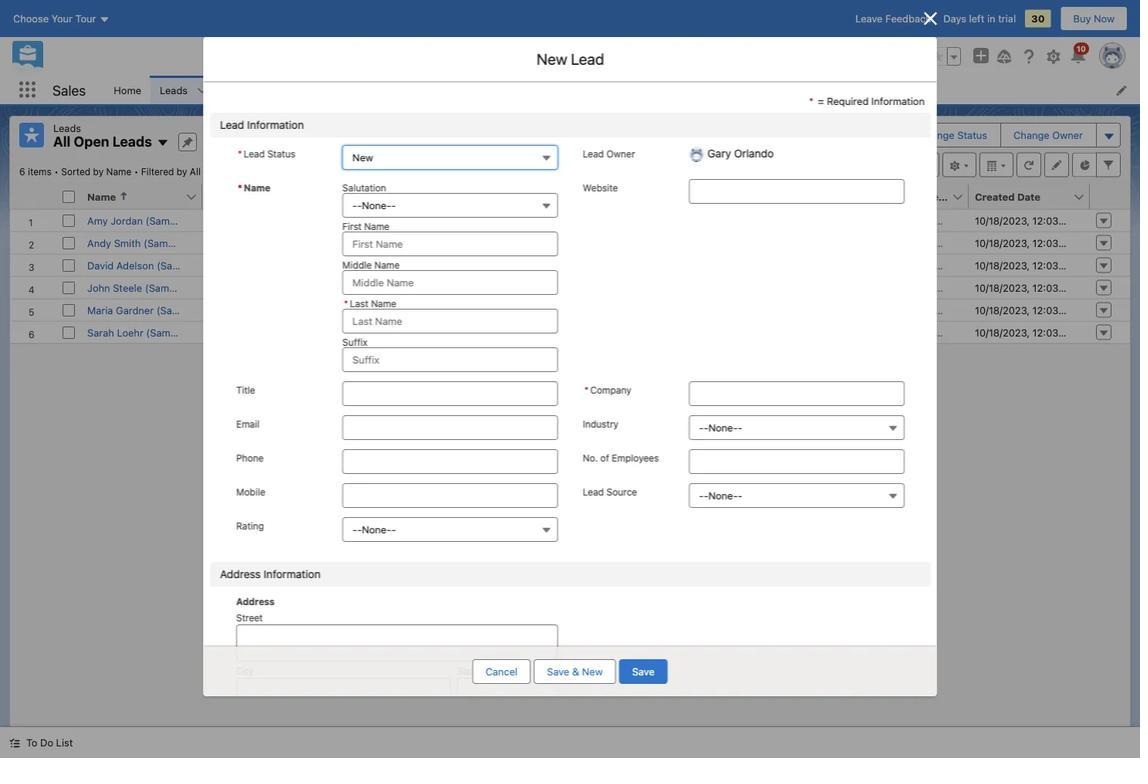 Task type: vqa. For each thing, say whether or not it's contained in the screenshot.
'In-'
no



Task type: describe. For each thing, give the bounding box(es) containing it.
30
[[1031, 13, 1045, 24]]

new lead
[[536, 50, 604, 68]]

Suffix text field
[[342, 347, 558, 372]]

quotes list item
[[797, 76, 870, 104]]

information for director, information technology
[[372, 259, 426, 271]]

connecticut
[[447, 237, 504, 249]]

maria gardner (sample)
[[87, 304, 199, 316]]

none search field inside all open leads|leads|list view element
[[754, 152, 940, 177]]

Lead Status, New button
[[342, 145, 558, 170]]

exec
[[330, 304, 352, 316]]

orlando for 5th orlando link from the bottom
[[910, 237, 947, 249]]

orlando for first orlando link from the top of the the all open leads "grid"
[[910, 215, 947, 226]]

item number element
[[10, 184, 56, 210]]

california
[[447, 259, 491, 271]]

quotes
[[807, 84, 840, 96]]

middle
[[342, 259, 371, 270]]

2 • from the left
[[134, 166, 139, 177]]

name element
[[81, 184, 212, 210]]

am for maria gardner (sample)
[[1061, 304, 1077, 316]]

* name
[[237, 182, 270, 193]]

vp purchasing
[[330, 215, 398, 226]]

trial
[[998, 13, 1016, 24]]

new for new
[[708, 129, 729, 141]]

Middle Name text field
[[342, 270, 558, 295]]

* = required information
[[809, 95, 924, 107]]

leave
[[856, 13, 883, 24]]

employees
[[612, 452, 659, 463]]

buy
[[1073, 13, 1091, 24]]

all open leads grid
[[10, 184, 1130, 344]]

orlando for third orlando link from the bottom
[[910, 282, 947, 293]]

source
[[606, 486, 637, 497]]

left
[[969, 13, 985, 24]]

0 vertical spatial vp
[[330, 215, 343, 226]]

Title text field
[[342, 381, 558, 406]]

company element
[[202, 184, 323, 210]]

to
[[833, 129, 843, 141]]

created date button
[[969, 184, 1073, 209]]

required
[[827, 95, 868, 107]]

jordan
[[111, 215, 143, 226]]

phone inside "button"
[[545, 191, 576, 202]]

name down president
[[374, 259, 399, 270]]

john steele (sample) link
[[87, 282, 187, 293]]

6
[[19, 166, 25, 177]]

salutation
[[342, 182, 386, 193]]

leads
[[203, 166, 227, 177]]

all open leads|leads|list view element
[[9, 116, 1131, 727]]

senior
[[330, 282, 360, 293]]

click to dial disabled image for massachusetts
[[545, 304, 638, 316]]

gardner
[[116, 304, 154, 316]]

to do list button
[[0, 727, 82, 758]]

phone element
[[539, 184, 660, 210]]

last
[[350, 298, 368, 309]]

state/province element
[[441, 184, 548, 210]]

sarah loehr (sample)
[[87, 327, 188, 338]]

email button
[[660, 184, 764, 209]]

title button
[[323, 184, 424, 209]]

john steele (sample)
[[87, 282, 187, 293]]

home
[[114, 84, 141, 96]]

technology
[[429, 259, 482, 271]]

buy now button
[[1060, 6, 1128, 31]]

address for address information
[[220, 568, 260, 581]]

lead owner
[[582, 148, 635, 159]]

Website text field
[[689, 179, 904, 204]]

vp for senior vp
[[362, 282, 375, 293]]

1 • from the left
[[54, 166, 59, 177]]

1 vertical spatial email
[[236, 418, 259, 429]]

state/province inside state/province 'button'
[[447, 191, 521, 202]]

rating --none--
[[236, 520, 396, 535]]

10/18/2023, for john steele (sample)
[[975, 282, 1030, 293]]

phone button
[[539, 184, 643, 209]]

Rating button
[[342, 517, 558, 542]]

georgia
[[447, 215, 484, 226]]

2 orlando link from the top
[[910, 237, 947, 249]]

2 by from the left
[[177, 166, 187, 177]]

john
[[87, 282, 110, 293]]

in
[[987, 13, 996, 24]]

home link
[[104, 76, 151, 104]]

david
[[87, 259, 114, 271]]

5 orlando link from the top
[[910, 304, 947, 316]]

cancel button
[[472, 659, 531, 684]]

item number image
[[10, 184, 56, 209]]

none- inside the lead source --none--
[[708, 490, 737, 501]]

new inside * lead status new
[[352, 152, 373, 163]]

owner first name element
[[854, 184, 913, 210]]

Last Name text field
[[342, 309, 558, 333]]

no.
[[582, 452, 597, 463]]

(sample) for amy jordan (sample)
[[146, 215, 188, 226]]

andy smith (sample) link
[[87, 237, 186, 249]]

change owner
[[1014, 129, 1083, 141]]

1 am from the top
[[1061, 215, 1077, 226]]

created date
[[975, 191, 1041, 202]]

owner for change owner
[[1052, 129, 1083, 141]]

salutation --none--
[[342, 182, 396, 211]]

vice president
[[330, 237, 397, 249]]

none- for rating --none--
[[361, 524, 391, 535]]

* last name
[[344, 298, 396, 309]]

lead inside button
[[787, 191, 811, 202]]

* for * last name
[[344, 298, 348, 309]]

list containing home
[[104, 76, 1140, 104]]

york
[[471, 327, 491, 338]]

system
[[330, 327, 364, 338]]

campaign
[[845, 129, 892, 141]]

sarah
[[87, 327, 114, 338]]

am for andy smith (sample)
[[1061, 237, 1077, 249]]

3 10/18/2023, from the top
[[975, 259, 1030, 271]]

10/18/2023, 12:03 am for sarah loehr (sample)
[[975, 327, 1077, 338]]

lead status element
[[781, 184, 863, 210]]

* lead status new
[[237, 148, 373, 163]]

sarah loehr (sample) link
[[87, 327, 188, 338]]

owner for lead owner
[[606, 148, 635, 159]]

name up president
[[364, 221, 389, 232]]

industry --none--
[[582, 418, 742, 433]]

click to dial disabled image for new york
[[545, 327, 638, 338]]

city
[[236, 665, 253, 676]]

open
[[74, 133, 109, 150]]

1 12:03 from the top
[[1033, 215, 1059, 226]]

director, information technology
[[330, 259, 482, 271]]

quotes link
[[797, 76, 850, 104]]

lead inside the lead source --none--
[[582, 486, 604, 497]]

action element
[[1090, 184, 1130, 210]]

name down 6 items • sorted by name • filtered by all leads - lead status • updated a minute ago
[[243, 182, 270, 193]]

12:03 for andy smith (sample)
[[1033, 237, 1059, 249]]

updated
[[297, 166, 335, 177]]

title inside button
[[330, 191, 352, 202]]

add to campaign button
[[800, 124, 905, 147]]

orlando for sixth orlando link from the top
[[910, 327, 947, 338]]

1 orlando link from the top
[[910, 215, 947, 226]]

david adelson (sample) link
[[87, 259, 199, 271]]

click to dial disabled image for california
[[545, 259, 638, 271]]

1 10/18/2023, from the top
[[975, 215, 1030, 226]]

change status button
[[906, 124, 1000, 147]]

new for new york
[[447, 327, 468, 338]]

First Name text field
[[342, 232, 558, 256]]

change for change status
[[919, 129, 955, 141]]

all open leads status
[[19, 166, 297, 177]]

status inside the all open leads "grid"
[[814, 191, 847, 202]]

change for change owner
[[1014, 129, 1050, 141]]

leads link
[[151, 76, 197, 104]]

amy jordan (sample)
[[87, 215, 188, 226]]

president
[[353, 237, 397, 249]]

add
[[812, 129, 830, 141]]

none- for industry --none--
[[708, 422, 737, 433]]

leave feedback link
[[856, 13, 931, 24]]

1 horizontal spatial company
[[590, 384, 631, 395]]

* for * company
[[584, 384, 588, 395]]

(sample) for sarah loehr (sample)
[[146, 327, 188, 338]]

do
[[40, 737, 53, 748]]

ago
[[378, 166, 394, 177]]

3 • from the left
[[291, 166, 295, 177]]



Task type: locate. For each thing, give the bounding box(es) containing it.
am for john steele (sample)
[[1061, 282, 1077, 293]]

sales
[[52, 82, 86, 98]]

lead
[[571, 50, 604, 68], [220, 118, 244, 131], [243, 148, 264, 159], [582, 148, 604, 159], [236, 166, 257, 177], [787, 191, 811, 202], [582, 486, 604, 497]]

4 orlando from the top
[[910, 282, 947, 293]]

action image
[[1090, 184, 1130, 209]]

select list display image
[[980, 152, 1014, 177]]

10/18/2023,
[[975, 215, 1030, 226], [975, 237, 1030, 249], [975, 259, 1030, 271], [975, 282, 1030, 293], [975, 304, 1030, 316], [975, 327, 1030, 338]]

leave feedback
[[856, 13, 931, 24]]

leads right home
[[160, 84, 188, 96]]

information
[[871, 95, 924, 107], [247, 118, 304, 131], [372, 259, 426, 271], [263, 568, 320, 581]]

save inside the save & new button
[[547, 666, 569, 677]]

2 10/18/2023, 12:03 am from the top
[[975, 237, 1077, 249]]

change status
[[919, 129, 987, 141]]

owner up the website
[[606, 148, 635, 159]]

1 10/18/2023, 12:03 am from the top
[[975, 215, 1077, 226]]

(sample) for david adelson (sample)
[[157, 259, 199, 271]]

of
[[600, 452, 609, 463]]

search... button
[[392, 44, 701, 69]]

0 horizontal spatial by
[[93, 166, 104, 177]]

status down search all open leads list view. search box
[[814, 191, 847, 202]]

street
[[236, 612, 262, 623]]

all open leads
[[53, 133, 152, 150]]

website
[[582, 182, 618, 193]]

* for * lead status new
[[237, 148, 242, 159]]

1 vertical spatial address
[[236, 596, 274, 607]]

items
[[28, 166, 52, 177]]

5 am from the top
[[1061, 304, 1077, 316]]

email element
[[660, 184, 791, 210]]

buy now
[[1073, 13, 1115, 24]]

3 10/18/2023, 12:03 am from the top
[[975, 259, 1077, 271]]

orlando
[[910, 215, 947, 226], [910, 237, 947, 249], [910, 259, 947, 271], [910, 282, 947, 293], [910, 304, 947, 316], [910, 327, 947, 338]]

loehr
[[117, 327, 143, 338]]

lead inside * lead status new
[[243, 148, 264, 159]]

address information
[[220, 568, 320, 581]]

director,
[[330, 259, 370, 271]]

2 horizontal spatial leads
[[160, 84, 188, 96]]

1 orlando from the top
[[910, 215, 947, 226]]

3 am from the top
[[1061, 259, 1077, 271]]

1 horizontal spatial all
[[190, 166, 201, 177]]

amy jordan (sample) link
[[87, 215, 188, 226]]

6 am from the top
[[1061, 327, 1077, 338]]

owner inside button
[[1052, 129, 1083, 141]]

2 am from the top
[[1061, 237, 1077, 249]]

filtered
[[141, 166, 174, 177]]

1 horizontal spatial phone
[[545, 191, 576, 202]]

suffix
[[342, 337, 367, 347]]

email
[[666, 191, 693, 202], [236, 418, 259, 429]]

6 10/18/2023, 12:03 am from the top
[[975, 327, 1077, 338]]

cell
[[56, 184, 81, 210], [202, 210, 323, 231], [202, 231, 323, 254], [660, 231, 781, 254], [781, 231, 854, 254], [854, 231, 904, 254], [202, 254, 323, 276], [660, 254, 781, 276], [781, 254, 854, 276], [854, 254, 904, 276], [202, 276, 323, 298], [441, 276, 539, 298], [660, 276, 781, 298], [781, 276, 854, 298], [854, 276, 904, 298], [202, 298, 323, 321], [660, 298, 781, 321], [781, 298, 854, 321], [854, 298, 904, 321], [202, 321, 323, 343], [660, 321, 781, 343], [781, 321, 854, 343], [854, 321, 904, 343]]

click to dial disabled image
[[545, 215, 638, 226], [545, 237, 638, 249], [545, 259, 638, 271], [545, 282, 638, 293], [545, 304, 638, 316], [545, 327, 638, 338]]

no. of employees
[[582, 452, 659, 463]]

leads image
[[19, 123, 44, 147]]

created
[[975, 191, 1015, 202]]

(sample) down name element
[[146, 215, 188, 226]]

10/18/2023, for sarah loehr (sample)
[[975, 327, 1030, 338]]

0 horizontal spatial •
[[54, 166, 59, 177]]

* left last
[[344, 298, 348, 309]]

1 horizontal spatial •
[[134, 166, 139, 177]]

2 click to dial disabled image from the top
[[545, 237, 638, 249]]

(sample) for john steele (sample)
[[145, 282, 187, 293]]

0 vertical spatial all
[[53, 133, 71, 150]]

0 horizontal spatial owner
[[606, 148, 635, 159]]

10/18/2023, 12:03 am for maria gardner (sample)
[[975, 304, 1077, 316]]

None search field
[[754, 152, 940, 177]]

by right sorted
[[93, 166, 104, 177]]

• left filtered
[[134, 166, 139, 177]]

12:03 for john steele (sample)
[[1033, 282, 1059, 293]]

=
[[818, 95, 824, 107]]

0 vertical spatial email
[[666, 191, 693, 202]]

name
[[106, 166, 132, 177], [243, 182, 270, 193], [87, 191, 116, 202], [364, 221, 389, 232], [374, 259, 399, 270], [371, 298, 396, 309]]

0 horizontal spatial all
[[53, 133, 71, 150]]

sorted
[[61, 166, 90, 177]]

10/18/2023, for andy smith (sample)
[[975, 237, 1030, 249]]

new
[[536, 50, 567, 68], [708, 129, 729, 141], [352, 152, 373, 163], [447, 327, 468, 338], [582, 666, 603, 677]]

(sample) right adelson
[[157, 259, 199, 271]]

1 vertical spatial vp
[[362, 282, 375, 293]]

0 horizontal spatial phone
[[236, 452, 263, 463]]

6 orlando from the top
[[910, 327, 947, 338]]

adelson
[[116, 259, 154, 271]]

information for address information
[[263, 568, 320, 581]]

1 vertical spatial owner
[[606, 148, 635, 159]]

state/province up state/province text box
[[457, 665, 520, 676]]

save left &
[[547, 666, 569, 677]]

search...
[[422, 51, 463, 62]]

text default image
[[9, 738, 20, 748]]

am for sarah loehr (sample)
[[1061, 327, 1077, 338]]

list
[[104, 76, 1140, 104]]

* inside * lead status new
[[237, 148, 242, 159]]

maria gardner (sample) link
[[87, 304, 199, 316]]

1 vertical spatial state/province
[[457, 665, 520, 676]]

6 orlando link from the top
[[910, 327, 947, 338]]

none- inside salutation --none--
[[361, 200, 391, 211]]

save inside save button
[[632, 666, 655, 677]]

list
[[56, 737, 73, 748]]

lead status
[[787, 191, 847, 202]]

a
[[338, 166, 343, 177]]

12:03 for maria gardner (sample)
[[1033, 304, 1059, 316]]

status inside * lead status new
[[267, 148, 295, 159]]

purchasing
[[345, 215, 398, 226]]

list item
[[563, 76, 627, 104]]

none- for salutation --none--
[[361, 200, 391, 211]]

vp up vice
[[330, 215, 343, 226]]

1 vertical spatial phone
[[236, 452, 263, 463]]

minute
[[345, 166, 375, 177]]

2 12:03 from the top
[[1033, 237, 1059, 249]]

leads inside list item
[[160, 84, 188, 96]]

6 10/18/2023, from the top
[[975, 327, 1030, 338]]

1 by from the left
[[93, 166, 104, 177]]

2 save from the left
[[632, 666, 655, 677]]

name up name button
[[106, 166, 132, 177]]

information up campaign
[[871, 95, 924, 107]]

* down lead information
[[237, 148, 242, 159]]

phone left the website
[[545, 191, 576, 202]]

steele
[[113, 282, 142, 293]]

-
[[229, 166, 234, 177], [352, 200, 357, 211], [357, 200, 361, 211], [391, 200, 396, 211], [699, 422, 703, 433], [703, 422, 708, 433], [737, 422, 742, 433], [699, 490, 703, 501], [703, 490, 708, 501], [737, 490, 742, 501], [352, 524, 357, 535], [357, 524, 361, 535], [391, 524, 396, 535]]

state/province
[[447, 191, 521, 202], [457, 665, 520, 676]]

new inside the all open leads "grid"
[[447, 327, 468, 338]]

created date element
[[969, 184, 1099, 210]]

(sample) for andy smith (sample)
[[144, 237, 186, 249]]

5 10/18/2023, from the top
[[975, 304, 1030, 316]]

save
[[547, 666, 569, 677], [632, 666, 655, 677]]

1 horizontal spatial owner
[[1052, 129, 1083, 141]]

middle name
[[342, 259, 399, 270]]

None text field
[[689, 381, 904, 406]]

0 horizontal spatial company
[[208, 191, 256, 202]]

list view controls image
[[943, 152, 977, 177]]

• down * lead status new
[[291, 166, 295, 177]]

12:03 for sarah loehr (sample)
[[1033, 327, 1059, 338]]

system administrator
[[330, 327, 430, 338]]

save right &
[[632, 666, 655, 677]]

inverse image
[[921, 9, 940, 28]]

none-
[[361, 200, 391, 211], [708, 422, 737, 433], [708, 490, 737, 501], [361, 524, 391, 535]]

(sample) for maria gardner (sample)
[[156, 304, 199, 316]]

orlando for fourth orlando link from the bottom
[[910, 259, 947, 271]]

owner
[[1052, 129, 1083, 141], [606, 148, 635, 159]]

4 10/18/2023, from the top
[[975, 282, 1030, 293]]

leads list item
[[151, 76, 217, 104]]

* company
[[584, 384, 631, 395]]

first
[[342, 221, 361, 232]]

rating
[[236, 520, 264, 531]]

10/18/2023, 12:03 am for andy smith (sample)
[[975, 237, 1077, 249]]

(sample) up david adelson (sample)
[[144, 237, 186, 249]]

3 orlando link from the top
[[910, 259, 947, 271]]

0 vertical spatial phone
[[545, 191, 576, 202]]

orlando for 2nd orlando link from the bottom of the the all open leads "grid"
[[910, 304, 947, 316]]

0 vertical spatial owner
[[1052, 129, 1083, 141]]

* for * name
[[237, 182, 242, 193]]

andy
[[87, 237, 111, 249]]

change up "list view controls" image at the top right
[[919, 129, 955, 141]]

lead source --none--
[[582, 486, 742, 501]]

0 vertical spatial address
[[220, 568, 260, 581]]

change up date
[[1014, 129, 1050, 141]]

change owner button
[[1001, 124, 1095, 147]]

group
[[929, 47, 961, 66]]

City text field
[[236, 678, 450, 703]]

Email text field
[[342, 415, 558, 440]]

by right filtered
[[177, 166, 187, 177]]

information inside the all open leads "grid"
[[372, 259, 426, 271]]

0 horizontal spatial leads
[[53, 122, 81, 134]]

add to campaign
[[812, 129, 892, 141]]

vp for exec vp
[[355, 304, 368, 316]]

2 change from the left
[[1014, 129, 1050, 141]]

4 orlando link from the top
[[910, 282, 947, 293]]

information down rating --none--
[[263, 568, 320, 581]]

(sample) right gardner
[[156, 304, 199, 316]]

3 orlando from the top
[[910, 259, 947, 271]]

state/province up georgia
[[447, 191, 521, 202]]

0 vertical spatial title
[[330, 191, 352, 202]]

andy smith (sample)
[[87, 237, 186, 249]]

4 12:03 from the top
[[1033, 282, 1059, 293]]

information for lead information
[[247, 118, 304, 131]]

10/18/2023, for maria gardner (sample)
[[975, 304, 1030, 316]]

phone up mobile
[[236, 452, 263, 463]]

5 click to dial disabled image from the top
[[545, 304, 638, 316]]

title element
[[323, 184, 450, 210]]

days
[[944, 13, 966, 24]]

1 horizontal spatial leads
[[112, 133, 152, 150]]

name inside button
[[87, 191, 116, 202]]

1 horizontal spatial by
[[177, 166, 187, 177]]

2 horizontal spatial •
[[291, 166, 295, 177]]

save for save & new
[[547, 666, 569, 677]]

status up * name
[[260, 166, 288, 177]]

3 click to dial disabled image from the top
[[545, 259, 638, 271]]

name up amy
[[87, 191, 116, 202]]

(sample) down the maria gardner (sample)
[[146, 327, 188, 338]]

information up * lead status new
[[247, 118, 304, 131]]

leads up filtered
[[112, 133, 152, 150]]

change
[[919, 129, 955, 141], [1014, 129, 1050, 141]]

1 click to dial disabled image from the top
[[545, 215, 638, 226]]

6 12:03 from the top
[[1033, 327, 1059, 338]]

(sample) down david adelson (sample)
[[145, 282, 187, 293]]

status up "list view controls" image at the top right
[[957, 129, 987, 141]]

save for save
[[632, 666, 655, 677]]

none- inside rating --none--
[[361, 524, 391, 535]]

mobile
[[236, 486, 265, 497]]

Phone text field
[[342, 449, 558, 474]]

owner up created date element
[[1052, 129, 1083, 141]]

1 horizontal spatial email
[[666, 191, 693, 202]]

* down 6 items • sorted by name • filtered by all leads - lead status • updated a minute ago
[[237, 182, 242, 193]]

smith
[[114, 237, 141, 249]]

Street text field
[[236, 625, 558, 662]]

date
[[1017, 191, 1041, 202]]

leads right leads icon
[[53, 122, 81, 134]]

vp right exec at top
[[355, 304, 368, 316]]

(sample)
[[146, 215, 188, 226], [144, 237, 186, 249], [157, 259, 199, 271], [145, 282, 187, 293], [156, 304, 199, 316], [146, 327, 188, 338]]

5 orlando from the top
[[910, 304, 947, 316]]

none- inside industry --none--
[[708, 422, 737, 433]]

- inside all open leads|leads|list view element
[[229, 166, 234, 177]]

first name
[[342, 221, 389, 232]]

to
[[26, 737, 37, 748]]

• right items
[[54, 166, 59, 177]]

all
[[53, 133, 71, 150], [190, 166, 201, 177]]

* for * = required information
[[809, 95, 813, 107]]

3 12:03 from the top
[[1033, 259, 1059, 271]]

feedback
[[886, 13, 931, 24]]

1 horizontal spatial change
[[1014, 129, 1050, 141]]

owner last name element
[[904, 184, 978, 210]]

1 vertical spatial title
[[236, 384, 255, 395]]

0 horizontal spatial change
[[919, 129, 955, 141]]

all left leads
[[190, 166, 201, 177]]

Mobile text field
[[342, 483, 558, 508]]

company up industry
[[590, 384, 631, 395]]

am
[[1061, 215, 1077, 226], [1061, 237, 1077, 249], [1061, 259, 1077, 271], [1061, 282, 1077, 293], [1061, 304, 1077, 316], [1061, 327, 1077, 338]]

lead information
[[220, 118, 304, 131]]

maria
[[87, 304, 113, 316]]

*
[[809, 95, 813, 107], [237, 148, 242, 159], [237, 182, 242, 193], [344, 298, 348, 309], [584, 384, 588, 395]]

senior vp
[[330, 282, 375, 293]]

days left in trial
[[944, 13, 1016, 24]]

1 change from the left
[[919, 129, 955, 141]]

2 10/18/2023, from the top
[[975, 237, 1030, 249]]

name right last
[[371, 298, 396, 309]]

5 12:03 from the top
[[1033, 304, 1059, 316]]

1 save from the left
[[547, 666, 569, 677]]

1 vertical spatial company
[[590, 384, 631, 395]]

Search All Open Leads list view. search field
[[754, 152, 940, 177]]

company button
[[202, 184, 306, 209]]

all left open on the left top of the page
[[53, 133, 71, 150]]

state/province button
[[441, 184, 522, 209]]

vp up the * last name
[[362, 282, 375, 293]]

1 vertical spatial all
[[190, 166, 201, 177]]

company down leads
[[208, 191, 256, 202]]

1 horizontal spatial save
[[632, 666, 655, 677]]

connecticut cell
[[441, 231, 539, 254]]

* up industry
[[584, 384, 588, 395]]

2 orlando from the top
[[910, 237, 947, 249]]

4 am from the top
[[1061, 282, 1077, 293]]

0 vertical spatial company
[[208, 191, 256, 202]]

6 click to dial disabled image from the top
[[545, 327, 638, 338]]

company inside button
[[208, 191, 256, 202]]

to do list
[[26, 737, 73, 748]]

name button
[[81, 184, 185, 209]]

new york
[[447, 327, 491, 338]]

State/Province text field
[[457, 678, 558, 703]]

10/18/2023, 12:03 am for john steele (sample)
[[975, 282, 1077, 293]]

email inside button
[[666, 191, 693, 202]]

0 vertical spatial state/province
[[447, 191, 521, 202]]

save & new button
[[534, 659, 616, 684]]

information down president
[[372, 259, 426, 271]]

status down lead information
[[267, 148, 295, 159]]

click to dial disabled image for georgia
[[545, 215, 638, 226]]

4 10/18/2023, 12:03 am from the top
[[975, 282, 1077, 293]]

5 10/18/2023, 12:03 am from the top
[[975, 304, 1077, 316]]

No. of Employees text field
[[689, 449, 904, 474]]

david adelson (sample)
[[87, 259, 199, 271]]

Lead Source button
[[689, 483, 904, 508]]

Salutation button
[[342, 193, 558, 218]]

0 horizontal spatial title
[[236, 384, 255, 395]]

new for new lead
[[536, 50, 567, 68]]

4 click to dial disabled image from the top
[[545, 282, 638, 293]]

•
[[54, 166, 59, 177], [134, 166, 139, 177], [291, 166, 295, 177]]

Industry button
[[689, 415, 904, 440]]

0 horizontal spatial email
[[236, 418, 259, 429]]

0 horizontal spatial save
[[547, 666, 569, 677]]

1 horizontal spatial title
[[330, 191, 352, 202]]

2 vertical spatial vp
[[355, 304, 368, 316]]

address for address
[[236, 596, 274, 607]]

* left =
[[809, 95, 813, 107]]



